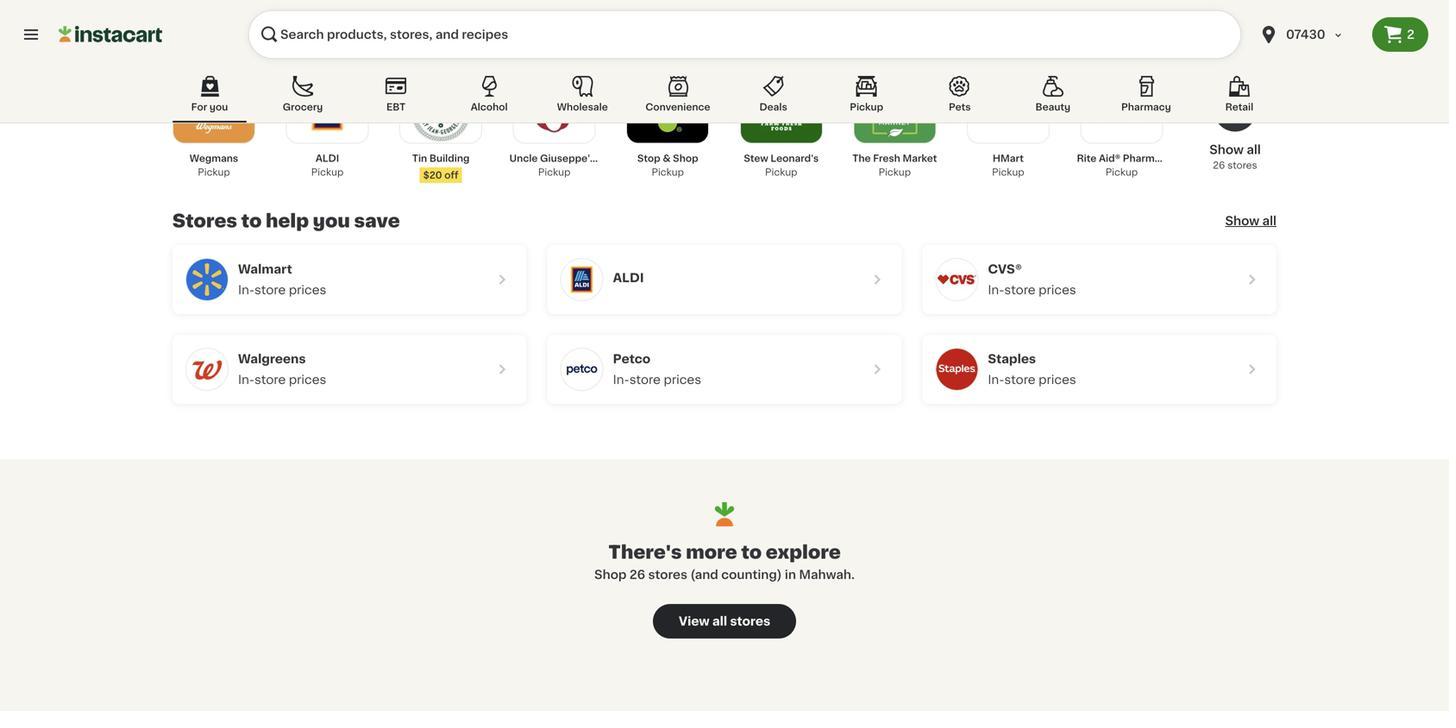 Task type: locate. For each thing, give the bounding box(es) containing it.
pharmacy inside rite aid® pharmacy pickup
[[1123, 154, 1173, 163]]

pickup inside rite aid® pharmacy pickup
[[1106, 167, 1138, 177]]

in- down staples
[[988, 374, 1005, 386]]

1 07430 button from the left
[[1249, 10, 1373, 59]]

shop categories tab list
[[173, 72, 1277, 123]]

aldi inside aldi pickup
[[316, 154, 339, 163]]

store inside petco in-store prices
[[630, 374, 661, 386]]

pickup down aldi image
[[311, 167, 344, 177]]

all inside popup button
[[1263, 215, 1277, 227]]

shop right "&"
[[673, 154, 699, 163]]

there's
[[609, 543, 682, 561]]

show inside popup button
[[1226, 215, 1260, 227]]

market
[[903, 154, 938, 163]]

store for petco
[[630, 374, 661, 386]]

store inside the cvs® in-store prices
[[1005, 284, 1036, 296]]

aldi link
[[548, 245, 902, 314]]

to
[[241, 212, 262, 230], [742, 543, 762, 561]]

in- for staples in-store prices
[[988, 374, 1005, 386]]

to left help
[[241, 212, 262, 230]]

2 horizontal spatial stores
[[1228, 161, 1258, 170]]

stores
[[173, 212, 237, 230]]

pickup down aid®
[[1106, 167, 1138, 177]]

2 07430 button from the left
[[1259, 10, 1363, 59]]

prices inside petco in-store prices
[[664, 374, 702, 386]]

save
[[354, 212, 400, 230]]

leonard's
[[771, 154, 819, 163]]

2 button
[[1373, 17, 1429, 52]]

petco in-store prices
[[613, 353, 702, 386]]

hmart pickup
[[993, 154, 1025, 177]]

show inside 'show all 26 stores'
[[1210, 144, 1244, 156]]

staples image
[[937, 349, 978, 390]]

prices inside walmart in-store prices
[[289, 284, 327, 296]]

0 vertical spatial to
[[241, 212, 262, 230]]

building
[[430, 154, 470, 163]]

all inside "button"
[[713, 615, 728, 627]]

1 vertical spatial aldi
[[613, 272, 644, 284]]

show down "retail"
[[1210, 144, 1244, 156]]

walgreens in-store prices
[[238, 353, 327, 386]]

0 horizontal spatial 26
[[630, 569, 646, 581]]

in
[[785, 569, 796, 581]]

in- down the 'walmart'
[[238, 284, 255, 296]]

07430 button
[[1249, 10, 1373, 59], [1259, 10, 1363, 59]]

view all stores link
[[653, 604, 797, 639]]

rite aid® pharmacy pickup
[[1077, 154, 1173, 177]]

1 horizontal spatial aldi
[[613, 272, 644, 284]]

0 horizontal spatial stores
[[649, 569, 688, 581]]

pickup inside stop & shop pickup
[[652, 167, 684, 177]]

in- for walgreens in-store prices
[[238, 374, 255, 386]]

pharmacy right aid®
[[1123, 154, 1173, 163]]

show down 'show all 26 stores'
[[1226, 215, 1260, 227]]

mahwah.
[[799, 569, 855, 581]]

store
[[255, 284, 286, 296], [1005, 284, 1036, 296], [255, 374, 286, 386], [630, 374, 661, 386], [1005, 374, 1036, 386]]

there's more to explore shop 26 stores (and counting) in mahwah.
[[595, 543, 855, 581]]

all for show all 26 stores
[[1247, 144, 1261, 156]]

stores down counting)
[[730, 615, 771, 627]]

1 vertical spatial pharmacy
[[1123, 154, 1173, 163]]

$20
[[423, 170, 442, 180]]

rite aid® pharmacy image
[[1093, 82, 1152, 141]]

0 horizontal spatial you
[[210, 102, 228, 112]]

show
[[1210, 144, 1244, 156], [1226, 215, 1260, 227]]

1 vertical spatial 26
[[630, 569, 646, 581]]

uncle giuseppe's marketplace pickup
[[510, 154, 659, 177]]

26 down retail button
[[1214, 161, 1226, 170]]

aldi for aldi
[[613, 272, 644, 284]]

walgreens
[[238, 353, 306, 365]]

1 vertical spatial you
[[313, 212, 350, 230]]

hmart
[[993, 154, 1024, 163]]

pickup down leonard's
[[765, 167, 798, 177]]

prices for cvs® in-store prices
[[1039, 284, 1077, 296]]

1 vertical spatial show
[[1226, 215, 1260, 227]]

0 vertical spatial all
[[1247, 144, 1261, 156]]

1 horizontal spatial to
[[742, 543, 762, 561]]

prices inside walgreens in-store prices
[[289, 374, 327, 386]]

show for show all 26 stores
[[1210, 144, 1244, 156]]

store down the "cvs®"
[[1005, 284, 1036, 296]]

in- inside walmart in-store prices
[[238, 284, 255, 296]]

pickup down wegmans
[[198, 167, 230, 177]]

1 horizontal spatial you
[[313, 212, 350, 230]]

store inside walmart in-store prices
[[255, 284, 286, 296]]

0 horizontal spatial to
[[241, 212, 262, 230]]

petco image
[[562, 349, 603, 390]]

in- inside "staples in-store prices"
[[988, 374, 1005, 386]]

1 vertical spatial shop
[[595, 569, 627, 581]]

prices
[[289, 284, 327, 296], [1039, 284, 1077, 296], [289, 374, 327, 386], [664, 374, 702, 386], [1039, 374, 1077, 386]]

26 down there's
[[630, 569, 646, 581]]

counting)
[[722, 569, 782, 581]]

aldi
[[316, 154, 339, 163], [613, 272, 644, 284]]

1 horizontal spatial shop
[[673, 154, 699, 163]]

store inside "staples in-store prices"
[[1005, 374, 1036, 386]]

store down staples
[[1005, 374, 1036, 386]]

aldi down aldi image
[[316, 154, 339, 163]]

pharmacy button
[[1110, 72, 1184, 123]]

retail button
[[1203, 72, 1277, 123]]

walgreens image
[[186, 349, 228, 390]]

prices inside "staples in-store prices"
[[1039, 374, 1077, 386]]

for
[[191, 102, 207, 112]]

shop
[[673, 154, 699, 163], [595, 569, 627, 581]]

&
[[663, 154, 671, 163]]

stores up show all
[[1228, 161, 1258, 170]]

stew leonard's image
[[752, 82, 811, 141]]

prices inside the cvs® in-store prices
[[1039, 284, 1077, 296]]

0 vertical spatial aldi
[[316, 154, 339, 163]]

all for show all
[[1263, 215, 1277, 227]]

all inside 'show all 26 stores'
[[1247, 144, 1261, 156]]

shop down there's
[[595, 569, 627, 581]]

all
[[1247, 144, 1261, 156], [1263, 215, 1277, 227], [713, 615, 728, 627]]

pharmacy
[[1122, 102, 1172, 112], [1123, 154, 1173, 163]]

0 vertical spatial pharmacy
[[1122, 102, 1172, 112]]

store down petco
[[630, 374, 661, 386]]

in- down petco
[[613, 374, 630, 386]]

None search field
[[249, 10, 1242, 59]]

26 inside 'show all 26 stores'
[[1214, 161, 1226, 170]]

store down walgreens
[[255, 374, 286, 386]]

0 vertical spatial 26
[[1214, 161, 1226, 170]]

petco
[[613, 353, 651, 365]]

2 horizontal spatial all
[[1263, 215, 1277, 227]]

in- inside walgreens in-store prices
[[238, 374, 255, 386]]

pickup inside pickup button
[[850, 102, 884, 112]]

store down the 'walmart'
[[255, 284, 286, 296]]

staples in-store prices
[[988, 353, 1077, 386]]

explore
[[766, 543, 841, 561]]

all for view all stores
[[713, 615, 728, 627]]

store inside walgreens in-store prices
[[255, 374, 286, 386]]

in- down walgreens
[[238, 374, 255, 386]]

in- inside petco in-store prices
[[613, 374, 630, 386]]

you right the for
[[210, 102, 228, 112]]

26
[[1214, 161, 1226, 170], [630, 569, 646, 581]]

2 vertical spatial all
[[713, 615, 728, 627]]

1 horizontal spatial all
[[1247, 144, 1261, 156]]

0 horizontal spatial shop
[[595, 569, 627, 581]]

aldi right aldi icon
[[613, 272, 644, 284]]

aldi image
[[298, 82, 357, 141]]

1 horizontal spatial 26
[[1214, 161, 1226, 170]]

show all button
[[1226, 212, 1277, 230]]

you
[[210, 102, 228, 112], [313, 212, 350, 230]]

tin
[[412, 154, 427, 163]]

show all
[[1226, 215, 1277, 227]]

1 vertical spatial stores
[[649, 569, 688, 581]]

stew leonard's pickup
[[744, 154, 819, 177]]

cvs® image
[[937, 259, 978, 300]]

shop inside stop & shop pickup
[[673, 154, 699, 163]]

you right help
[[313, 212, 350, 230]]

grocery button
[[266, 72, 340, 123]]

0 vertical spatial you
[[210, 102, 228, 112]]

in- down the "cvs®"
[[988, 284, 1005, 296]]

walmart image
[[186, 259, 228, 300]]

0 vertical spatial show
[[1210, 144, 1244, 156]]

to up counting)
[[742, 543, 762, 561]]

pickup down "&"
[[652, 167, 684, 177]]

pickup up the
[[850, 102, 884, 112]]

to inside tab panel
[[241, 212, 262, 230]]

pickup inside wegmans pickup
[[198, 167, 230, 177]]

pickup down fresh
[[879, 167, 911, 177]]

0 horizontal spatial all
[[713, 615, 728, 627]]

pets button
[[923, 72, 997, 123]]

beauty button
[[1016, 72, 1091, 123]]

stores inside there's more to explore shop 26 stores (and counting) in mahwah.
[[649, 569, 688, 581]]

pickup
[[850, 102, 884, 112], [198, 167, 230, 177], [311, 167, 344, 177], [538, 167, 571, 177], [652, 167, 684, 177], [765, 167, 798, 177], [879, 167, 911, 177], [993, 167, 1025, 177], [1106, 167, 1138, 177]]

in-
[[238, 284, 255, 296], [988, 284, 1005, 296], [238, 374, 255, 386], [613, 374, 630, 386], [988, 374, 1005, 386]]

pickup down hmart on the right top of page
[[993, 167, 1025, 177]]

1 vertical spatial to
[[742, 543, 762, 561]]

pharmacy up rite aid® pharmacy pickup
[[1122, 102, 1172, 112]]

aid®
[[1099, 154, 1121, 163]]

1 vertical spatial all
[[1263, 215, 1277, 227]]

stores down there's
[[649, 569, 688, 581]]

in- for cvs® in-store prices
[[988, 284, 1005, 296]]

stores
[[1228, 161, 1258, 170], [649, 569, 688, 581], [730, 615, 771, 627]]

store for walgreens
[[255, 374, 286, 386]]

2 vertical spatial stores
[[730, 615, 771, 627]]

you inside button
[[210, 102, 228, 112]]

stop
[[638, 154, 661, 163]]

0 vertical spatial shop
[[673, 154, 699, 163]]

0 horizontal spatial aldi
[[316, 154, 339, 163]]

0 vertical spatial stores
[[1228, 161, 1258, 170]]

pickup down giuseppe's
[[538, 167, 571, 177]]

in- inside the cvs® in-store prices
[[988, 284, 1005, 296]]

1 horizontal spatial stores
[[730, 615, 771, 627]]

for you
[[191, 102, 228, 112]]



Task type: vqa. For each thing, say whether or not it's contained in the screenshot.
the bottom All
yes



Task type: describe. For each thing, give the bounding box(es) containing it.
pets
[[949, 102, 971, 112]]

stores inside "button"
[[730, 615, 771, 627]]

tin building image
[[412, 82, 470, 141]]

Search field
[[249, 10, 1242, 59]]

off
[[445, 170, 459, 180]]

pickup inside the stew leonard's pickup
[[765, 167, 798, 177]]

uncle giuseppe's marketplace image
[[525, 82, 584, 141]]

beauty
[[1036, 102, 1071, 112]]

view all stores button
[[653, 604, 797, 639]]

instacart image
[[59, 24, 162, 45]]

show all 26 stores
[[1210, 144, 1261, 170]]

pickup inside the fresh market pickup
[[879, 167, 911, 177]]

store for cvs®
[[1005, 284, 1036, 296]]

pickup button
[[830, 72, 904, 123]]

hmart image
[[979, 82, 1038, 141]]

walmart
[[238, 263, 292, 275]]

tin building $20 off
[[412, 154, 470, 180]]

ebt button
[[359, 72, 433, 123]]

wholesale button
[[546, 72, 620, 123]]

aldi image
[[562, 259, 603, 300]]

2
[[1408, 28, 1415, 41]]

help
[[266, 212, 309, 230]]

pharmacy inside button
[[1122, 102, 1172, 112]]

stop & shop image
[[639, 82, 697, 141]]

deals
[[760, 102, 788, 112]]

show for show all
[[1226, 215, 1260, 227]]

convenience
[[646, 102, 711, 112]]

more
[[686, 543, 738, 561]]

you inside tab panel
[[313, 212, 350, 230]]

cvs®
[[988, 263, 1023, 275]]

26 inside there's more to explore shop 26 stores (and counting) in mahwah.
[[630, 569, 646, 581]]

stores to help you save tab panel
[[164, 74, 1286, 404]]

giuseppe's
[[540, 154, 596, 163]]

prices for walgreens in-store prices
[[289, 374, 327, 386]]

the
[[853, 154, 871, 163]]

(and
[[691, 569, 719, 581]]

prices for walmart in-store prices
[[289, 284, 327, 296]]

deals button
[[737, 72, 811, 123]]

store for walmart
[[255, 284, 286, 296]]

wholesale
[[557, 102, 608, 112]]

walmart in-store prices
[[238, 263, 327, 296]]

the fresh market pickup
[[853, 154, 938, 177]]

the fresh market image
[[866, 82, 925, 141]]

stores inside 'show all 26 stores'
[[1228, 161, 1258, 170]]

alcohol
[[471, 102, 508, 112]]

uncle
[[510, 154, 538, 163]]

aldi for aldi pickup
[[316, 154, 339, 163]]

marketplace
[[598, 154, 659, 163]]

shop inside there's more to explore shop 26 stores (and counting) in mahwah.
[[595, 569, 627, 581]]

grocery
[[283, 102, 323, 112]]

ebt
[[387, 102, 406, 112]]

cvs® in-store prices
[[988, 263, 1077, 296]]

to inside there's more to explore shop 26 stores (and counting) in mahwah.
[[742, 543, 762, 561]]

view
[[679, 615, 710, 627]]

stores to help you save
[[173, 212, 400, 230]]

stew
[[744, 154, 769, 163]]

for you button
[[173, 72, 247, 123]]

in- for petco in-store prices
[[613, 374, 630, 386]]

alcohol button
[[452, 72, 527, 123]]

pickup inside uncle giuseppe's marketplace pickup
[[538, 167, 571, 177]]

view all stores
[[679, 615, 771, 627]]

convenience button
[[639, 72, 718, 123]]

rite
[[1077, 154, 1097, 163]]

wegmans pickup
[[190, 154, 238, 177]]

staples
[[988, 353, 1037, 365]]

store for staples
[[1005, 374, 1036, 386]]

wegmans image
[[185, 82, 243, 141]]

prices for petco in-store prices
[[664, 374, 702, 386]]

stop & shop pickup
[[638, 154, 699, 177]]

retail
[[1226, 102, 1254, 112]]

in- for walmart in-store prices
[[238, 284, 255, 296]]

prices for staples in-store prices
[[1039, 374, 1077, 386]]

fresh
[[874, 154, 901, 163]]

wegmans
[[190, 154, 238, 163]]

aldi pickup
[[311, 154, 344, 177]]

07430
[[1287, 28, 1326, 41]]



